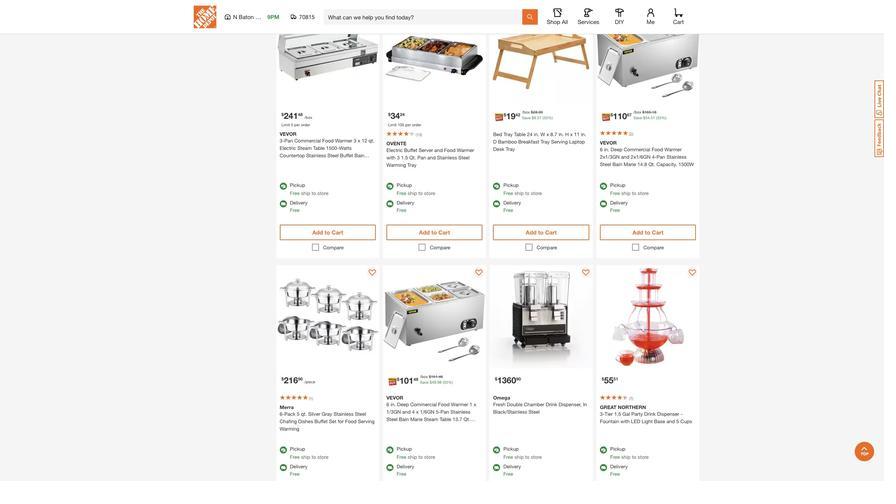 Task type: locate. For each thing, give the bounding box(es) containing it.
0 horizontal spatial 1
[[310, 396, 312, 401]]

1 display image from the left
[[476, 270, 483, 277]]

1 horizontal spatial with
[[621, 419, 630, 425]]

51 up great
[[614, 377, 618, 382]]

0 vertical spatial vevor
[[280, 131, 297, 137]]

2 display image from the left
[[582, 270, 589, 277]]

steam inside vevor 6 in. deep commercial food warmer 1 x 1/3gn and 4 x 1/6gn 5-pan stainless steel bain marie steam table 13.7 qt. 1500watt
[[424, 416, 438, 422]]

save inside /box $ 151 . 46 save $ 49 . 98 ( 33 %)
[[420, 380, 429, 385]]

24 up 100
[[400, 112, 405, 117]]

party
[[631, 411, 643, 417]]

1 vertical spatial steam
[[424, 416, 438, 422]]

add to cart
[[312, 229, 343, 236], [419, 229, 450, 236], [526, 229, 557, 236], [633, 229, 664, 236]]

1 vertical spatial 3-
[[600, 411, 605, 417]]

tray down bamboo
[[506, 146, 515, 152]]

save right 67
[[634, 116, 642, 120]]

table left 1500-
[[313, 145, 325, 151]]

1500w
[[679, 161, 694, 167]]

bain inside vevor 6 in. deep commercial food warmer 1 x 1/3gn and 4 x 1/6gn 5-pan stainless steel bain marie steam table 13.7 qt. 1500watt
[[399, 416, 409, 422]]

bain up 1500watt on the bottom left
[[399, 416, 409, 422]]

( 7 )
[[629, 396, 633, 401]]

available for pickup image for 6-pack 5 qt. silver gray stainless steel chafing dishes buffet set for food serving warming image
[[280, 447, 287, 454]]

warming down chafing
[[280, 426, 299, 432]]

0 horizontal spatial limit
[[281, 122, 290, 127]]

1 horizontal spatial 3-
[[600, 411, 605, 417]]

1 horizontal spatial marie
[[410, 416, 423, 422]]

pan up countertop
[[284, 138, 293, 144]]

0 vertical spatial qt.
[[369, 138, 374, 144]]

commercial up 1/6gn
[[410, 402, 437, 408]]

bain
[[355, 153, 364, 159], [613, 161, 622, 167], [399, 416, 409, 422]]

save for 110
[[634, 116, 642, 120]]

black/stainless
[[493, 409, 527, 415]]

2 order from the left
[[412, 122, 421, 127]]

3-
[[280, 138, 284, 144], [600, 411, 605, 417]]

2x1/3gn
[[600, 154, 620, 160]]

serving inside bed tray table 24 in. w x 8.7 in. h x 11 in. d bamboo breakfast tray serving laptop desk tray
[[551, 139, 568, 145]]

6-
[[280, 411, 284, 417]]

$ 19 42
[[504, 111, 520, 121]]

0 vertical spatial 51
[[651, 116, 655, 120]]

qt. down 4-
[[649, 161, 655, 167]]

90 inside $ 1360 90
[[516, 377, 521, 382]]

buffet
[[404, 147, 417, 153], [340, 153, 353, 159], [314, 419, 328, 425]]

1 vertical spatial serving
[[358, 419, 375, 425]]

48
[[298, 112, 303, 117], [414, 377, 418, 382]]

/box right 42
[[522, 110, 530, 114]]

%) inside /box $ 165 . 18 save $ 54 . 51 ( 33 %)
[[662, 116, 666, 120]]

0 horizontal spatial per
[[294, 122, 300, 127]]

ship
[[301, 190, 310, 196], [408, 190, 417, 196], [515, 190, 524, 196], [621, 190, 631, 196], [301, 454, 310, 460], [408, 454, 417, 460], [515, 454, 524, 460], [621, 454, 631, 460]]

pan down server
[[417, 155, 426, 161]]

qt. up dishes
[[301, 411, 307, 417]]

deep up 1/3gn
[[397, 402, 409, 408]]

available for pickup image
[[386, 183, 394, 190], [493, 183, 500, 190], [280, 447, 287, 454], [386, 447, 394, 454], [600, 447, 607, 454]]

desk
[[493, 146, 504, 152]]

/box $ 28 . 99 save $ 9 . 57 ( 33 %)
[[522, 110, 553, 120]]

0 horizontal spatial commercial
[[294, 138, 321, 144]]

qt. right 13.7
[[464, 416, 470, 422]]

tray up bamboo
[[504, 131, 513, 137]]

33
[[544, 116, 548, 120], [657, 116, 662, 120], [444, 380, 448, 385]]

x left the fresh
[[474, 402, 476, 408]]

pickup free ship to store
[[290, 182, 328, 196], [397, 182, 435, 196], [503, 182, 542, 196], [610, 182, 649, 196], [290, 446, 328, 460], [397, 446, 435, 460], [503, 446, 542, 460], [610, 446, 649, 460]]

5 right the pack
[[297, 411, 300, 417]]

( down 67
[[629, 132, 630, 136]]

90 inside $ 216 90 /piece
[[298, 377, 303, 382]]

marie inside vevor 6 in. deep commercial food warmer 1 x 1/3gn and 4 x 1/6gn 5-pan stainless steel bain marie steam table 13.7 qt. 1500watt
[[410, 416, 423, 422]]

%) right 98
[[448, 380, 453, 385]]

add for third add to cart 'button'
[[526, 229, 537, 236]]

electric up countertop
[[280, 145, 296, 151]]

( down 18
[[656, 116, 657, 120]]

33 right 54
[[657, 116, 662, 120]]

%) for 110
[[662, 116, 666, 120]]

warmer left desk
[[457, 147, 474, 153]]

5 down 241
[[291, 122, 293, 127]]

qt. inside vevor 6 in. deep commercial food warmer 1 x 1/3gn and 4 x 1/6gn 5-pan stainless steel bain marie steam table 13.7 qt. 1500watt
[[464, 416, 470, 422]]

1 horizontal spatial warming
[[386, 162, 406, 168]]

0 vertical spatial 5
[[291, 122, 293, 127]]

0 horizontal spatial 6
[[386, 402, 389, 408]]

%) right 54
[[662, 116, 666, 120]]

in. left h
[[559, 131, 564, 137]]

limit down 241
[[281, 122, 290, 127]]

/box for 19
[[522, 110, 530, 114]]

marie down 4
[[410, 416, 423, 422]]

1 horizontal spatial available for pickup image
[[493, 447, 500, 454]]

warming down "ovente"
[[386, 162, 406, 168]]

deep
[[611, 146, 622, 152], [397, 402, 409, 408]]

3 add from the left
[[526, 229, 537, 236]]

add
[[312, 229, 323, 236], [419, 229, 430, 236], [526, 229, 537, 236], [633, 229, 643, 236]]

0 vertical spatial drink
[[546, 402, 557, 408]]

/box for 110
[[634, 110, 641, 114]]

/box $ 165 . 18 save $ 54 . 51 ( 33 %)
[[634, 110, 666, 120]]

-
[[681, 411, 683, 417]]

( inside /box $ 28 . 99 save $ 9 . 57 ( 33 %)
[[543, 116, 544, 120]]

2 vertical spatial vevor
[[386, 395, 403, 401]]

0 vertical spatial 3-
[[280, 138, 284, 144]]

food inside vevor 6 in. deep commercial food warmer 1 x 1/3gn and 4 x 1/6gn 5-pan stainless steel bain marie steam table 13.7 qt. 1500watt
[[438, 402, 450, 408]]

and down dispenser at the bottom right
[[667, 419, 675, 425]]

bain down the 12 at top
[[355, 153, 364, 159]]

/box inside /box $ 151 . 46 save $ 49 . 98 ( 33 %)
[[420, 374, 428, 379]]

3 down "ovente"
[[397, 155, 400, 161]]

warmer up 13.7
[[451, 402, 468, 408]]

food for ovente electric buffet server and food warmer with 3  1.5 qt. pan and stainless steel warming tray
[[444, 147, 456, 153]]

/box right 241
[[304, 115, 312, 120]]

1 horizontal spatial table
[[440, 416, 451, 422]]

vevor inside vevor 6 in. deep commercial food warmer 2x1/3gn and 2x1/6gn 4-pan stainless steel bain marie 14.8 qt. capacity, 1500w
[[600, 140, 617, 146]]

1 vertical spatial deep
[[397, 402, 409, 408]]

1 vertical spatial 48
[[414, 377, 418, 382]]

pack
[[284, 411, 295, 417]]

compare
[[323, 245, 344, 251], [430, 245, 450, 251], [537, 245, 557, 251], [644, 245, 664, 251]]

(
[[543, 116, 544, 120], [656, 116, 657, 120], [629, 132, 630, 136], [416, 132, 417, 137], [443, 380, 444, 385], [309, 396, 310, 401], [629, 396, 630, 401]]

gal
[[623, 411, 630, 417]]

%) inside /box $ 151 . 46 save $ 49 . 98 ( 33 %)
[[448, 380, 453, 385]]

0 vertical spatial 1.5
[[401, 155, 408, 161]]

free
[[290, 190, 300, 196], [397, 190, 406, 196], [503, 190, 513, 196], [610, 190, 620, 196], [290, 207, 300, 213], [397, 207, 406, 213], [503, 207, 513, 213], [610, 207, 620, 213], [290, 454, 300, 460], [397, 454, 406, 460], [503, 454, 513, 460], [610, 454, 620, 460], [290, 471, 300, 477], [397, 471, 406, 477], [503, 471, 513, 477], [610, 471, 620, 477]]

0 vertical spatial qt.
[[409, 155, 416, 161]]

fresh double chamber drink dispenser, in black/stainless steel image
[[490, 266, 593, 369]]

1 per from the left
[[294, 122, 300, 127]]

display image
[[369, 270, 376, 277], [689, 270, 696, 277]]

food up the 5-
[[438, 402, 450, 408]]

24 inside '$ 34 24'
[[400, 112, 405, 117]]

steam down 1/6gn
[[424, 416, 438, 422]]

add to cart button
[[280, 225, 376, 240], [386, 225, 483, 240], [493, 225, 589, 240], [600, 225, 696, 240]]

display image for vevor 6 in. deep commercial food warmer 1 x 1/3gn and 4 x 1/6gn 5-pan stainless steel bain marie steam table 13.7 qt. 1500watt
[[476, 270, 483, 277]]

33 right 98
[[444, 380, 448, 385]]

2 horizontal spatial qt.
[[649, 161, 655, 167]]

6 inside vevor 6 in. deep commercial food warmer 2x1/3gn and 2x1/6gn 4-pan stainless steel bain marie 14.8 qt. capacity, 1500w
[[600, 146, 603, 152]]

1 horizontal spatial bain
[[399, 416, 409, 422]]

165
[[645, 110, 651, 114]]

buffet down gray
[[314, 419, 328, 425]]

90 up the double
[[516, 377, 521, 382]]

0 horizontal spatial with
[[386, 155, 396, 161]]

the home depot logo image
[[194, 6, 216, 28]]

pan up 'capacity,'
[[657, 154, 665, 160]]

and inside great northern 3-tier 1.5 gal party drink dispenser - fountain with led light base and 5 cups
[[667, 419, 675, 425]]

2
[[630, 132, 632, 136]]

0 horizontal spatial bain
[[355, 153, 364, 159]]

0 horizontal spatial buffet
[[314, 419, 328, 425]]

/box
[[522, 110, 530, 114], [634, 110, 641, 114], [304, 115, 312, 120], [420, 374, 428, 379]]

6 up 1/3gn
[[386, 402, 389, 408]]

order up ( 13 )
[[412, 122, 421, 127]]

0 vertical spatial steam
[[297, 145, 312, 151]]

diy button
[[608, 8, 631, 25]]

0 vertical spatial 3
[[354, 138, 356, 144]]

qt. down ( 13 )
[[409, 155, 416, 161]]

6 inside vevor 6 in. deep commercial food warmer 1 x 1/3gn and 4 x 1/6gn 5-pan stainless steel bain marie steam table 13.7 qt. 1500watt
[[386, 402, 389, 408]]

2 horizontal spatial available for pickup image
[[600, 183, 607, 190]]

serving down 8.7
[[551, 139, 568, 145]]

51
[[651, 116, 655, 120], [614, 377, 618, 382]]

0 horizontal spatial marie
[[280, 160, 292, 166]]

0 horizontal spatial order
[[301, 122, 310, 127]]

1 horizontal spatial electric
[[386, 147, 403, 153]]

2 horizontal spatial commercial
[[624, 146, 650, 152]]

4 add to cart from the left
[[633, 229, 664, 236]]

19
[[506, 111, 516, 121]]

1 horizontal spatial order
[[412, 122, 421, 127]]

1 90 from the left
[[298, 377, 303, 382]]

0 horizontal spatial electric
[[280, 145, 296, 151]]

add for third add to cart 'button' from right
[[419, 229, 430, 236]]

$ inside '$ 34 24'
[[388, 112, 391, 117]]

2 horizontal spatial marie
[[624, 161, 636, 167]]

electric inside 'ovente electric buffet server and food warmer with 3  1.5 qt. pan and stainless steel warming tray'
[[386, 147, 403, 153]]

3-tier 1.5 gal party drink dispenser - fountain with led light base and 5 cups image
[[596, 266, 700, 369]]

1 horizontal spatial 51
[[651, 116, 655, 120]]

steam up countertop
[[297, 145, 312, 151]]

24
[[400, 112, 405, 117], [527, 131, 533, 137]]

4 add from the left
[[633, 229, 643, 236]]

1 vertical spatial 1.5
[[614, 411, 621, 417]]

0 horizontal spatial available for pickup image
[[280, 183, 287, 190]]

3
[[354, 138, 356, 144], [397, 155, 400, 161]]

2 horizontal spatial save
[[634, 116, 642, 120]]

display image for 55
[[689, 270, 696, 277]]

food inside 'ovente electric buffet server and food warmer with 3  1.5 qt. pan and stainless steel warming tray'
[[444, 147, 456, 153]]

100
[[398, 122, 404, 127]]

1 horizontal spatial limit
[[388, 122, 397, 127]]

deep for 2x1/6gn
[[611, 146, 622, 152]]

3 compare from the left
[[537, 245, 557, 251]]

2 vertical spatial commercial
[[410, 402, 437, 408]]

1 vertical spatial commercial
[[624, 146, 650, 152]]

1 vertical spatial 1
[[470, 402, 472, 408]]

vevor inside vevor 6 in. deep commercial food warmer 1 x 1/3gn and 4 x 1/6gn 5-pan stainless steel bain marie steam table 13.7 qt. 1500watt
[[386, 395, 403, 401]]

2 vertical spatial bain
[[399, 416, 409, 422]]

commercial inside vevor 6 in. deep commercial food warmer 2x1/3gn and 2x1/6gn 4-pan stainless steel bain marie 14.8 qt. capacity, 1500w
[[624, 146, 650, 152]]

cart for third add to cart 'button' from right
[[438, 229, 450, 236]]

base
[[654, 419, 665, 425]]

and left 4
[[402, 409, 411, 415]]

5 inside great northern 3-tier 1.5 gal party drink dispenser - fountain with led light base and 5 cups
[[676, 419, 679, 425]]

display image for omega fresh double chamber drink dispenser, in black/stainless steel
[[582, 270, 589, 277]]

1 vertical spatial 3
[[397, 155, 400, 161]]

3- up countertop
[[280, 138, 284, 144]]

0 horizontal spatial 90
[[298, 377, 303, 382]]

/box inside '$ 241 48 /box limit 5 per order'
[[304, 115, 312, 120]]

and left 2x1/6gn
[[621, 154, 629, 160]]

1 horizontal spatial 1.5
[[614, 411, 621, 417]]

1 vertical spatial drink
[[644, 411, 656, 417]]

2 horizontal spatial table
[[514, 131, 526, 137]]

ovente
[[386, 141, 407, 147]]

70815
[[299, 13, 315, 20]]

vevor up 1/3gn
[[386, 395, 403, 401]]

1 horizontal spatial 6
[[600, 146, 603, 152]]

electric down "ovente"
[[386, 147, 403, 153]]

commercial
[[294, 138, 321, 144], [624, 146, 650, 152], [410, 402, 437, 408]]

67
[[627, 112, 632, 118]]

save inside /box $ 28 . 99 save $ 9 . 57 ( 33 %)
[[522, 116, 531, 120]]

food for vevor 6 in. deep commercial food warmer 2x1/3gn and 2x1/6gn 4-pan stainless steel bain marie 14.8 qt. capacity, 1500w
[[652, 146, 663, 152]]

33 right the 57
[[544, 116, 548, 120]]

pickup
[[290, 182, 305, 188], [397, 182, 412, 188], [503, 182, 519, 188], [610, 182, 625, 188], [290, 446, 305, 452], [397, 446, 412, 452], [503, 446, 519, 452], [610, 446, 625, 452]]

5 left cups
[[676, 419, 679, 425]]

99
[[539, 110, 543, 114]]

in. up 2x1/3gn on the right
[[604, 146, 609, 152]]

0 horizontal spatial available shipping image
[[386, 464, 394, 471]]

limit left 100
[[388, 122, 397, 127]]

vevor up 2x1/3gn on the right
[[600, 140, 617, 146]]

per right 100
[[405, 122, 411, 127]]

2 horizontal spatial buffet
[[404, 147, 417, 153]]

1.5 left gal
[[614, 411, 621, 417]]

save for 19
[[522, 116, 531, 120]]

1 horizontal spatial %)
[[548, 116, 553, 120]]

$ inside $ 101 48
[[397, 377, 399, 382]]

7
[[630, 396, 632, 401]]

1 horizontal spatial 90
[[516, 377, 521, 382]]

0 horizontal spatial qt.
[[409, 155, 416, 161]]

1 horizontal spatial 1
[[470, 402, 472, 408]]

33 inside /box $ 151 . 46 save $ 49 . 98 ( 33 %)
[[444, 380, 448, 385]]

stainless inside merra 6-pack 5 qt. silver gray stainless steel chafing dishes buffet set for food serving warming
[[334, 411, 354, 417]]

/piece
[[304, 380, 315, 384]]

shop all button
[[546, 8, 569, 25]]

1 horizontal spatial 33
[[544, 116, 548, 120]]

1 display image from the left
[[369, 270, 376, 277]]

tray down ( 13 )
[[407, 162, 417, 168]]

1 vertical spatial warming
[[280, 426, 299, 432]]

1 vertical spatial with
[[621, 419, 630, 425]]

48 for 101
[[414, 377, 418, 382]]

2 90 from the left
[[516, 377, 521, 382]]

save left 9
[[522, 116, 531, 120]]

1 limit from the left
[[281, 122, 290, 127]]

%) right the 57
[[548, 116, 553, 120]]

$ 1360 90
[[495, 375, 521, 385]]

available for pickup image for "6 in. deep commercial food warmer 1 x 1/3gn and 4 x 1/6gn 5-pan stainless steel bain marie steam table 13.7 qt. 1500watt" image in the bottom of the page
[[386, 447, 394, 454]]

0 horizontal spatial drink
[[546, 402, 557, 408]]

food inside vevor 6 in. deep commercial food warmer 2x1/3gn and 2x1/6gn 4-pan stainless steel bain marie 14.8 qt. capacity, 1500w
[[652, 146, 663, 152]]

cart for first add to cart 'button' from the right
[[652, 229, 664, 236]]

food right for
[[345, 419, 357, 425]]

( inside /box $ 151 . 46 save $ 49 . 98 ( 33 %)
[[443, 380, 444, 385]]

me
[[647, 18, 655, 25]]

bamboo
[[498, 139, 517, 145]]

1 left the fresh
[[470, 402, 472, 408]]

electric
[[280, 145, 296, 151], [386, 147, 403, 153]]

available for pickup image
[[280, 183, 287, 190], [600, 183, 607, 190], [493, 447, 500, 454]]

and right server
[[434, 147, 443, 153]]

1 add from the left
[[312, 229, 323, 236]]

gray
[[322, 411, 332, 417]]

available for pickup image for first add to cart 'button' from left
[[280, 183, 287, 190]]

tier
[[605, 411, 613, 417]]

vevor down '$ 241 48 /box limit 5 per order'
[[280, 131, 297, 137]]

1 horizontal spatial deep
[[611, 146, 622, 152]]

1 horizontal spatial 24
[[527, 131, 533, 137]]

1 order from the left
[[301, 122, 310, 127]]

warmer for vevor 6 in. deep commercial food warmer 2x1/3gn and 2x1/6gn 4-pan stainless steel bain marie 14.8 qt. capacity, 1500w
[[665, 146, 682, 152]]

vevor inside vevor 3-pan commercial food warmer 3 x 12 qt. electric steam table 1500-watts countertop stainless steel buffet bain marie
[[280, 131, 297, 137]]

2 per from the left
[[405, 122, 411, 127]]

0 vertical spatial bain
[[355, 153, 364, 159]]

food up 1500-
[[322, 138, 334, 144]]

buffet down watts on the top of page
[[340, 153, 353, 159]]

1 up silver
[[310, 396, 312, 401]]

4-
[[652, 154, 657, 160]]

2 limit from the left
[[388, 122, 397, 127]]

deep inside vevor 6 in. deep commercial food warmer 1 x 1/3gn and 4 x 1/6gn 5-pan stainless steel bain marie steam table 13.7 qt. 1500watt
[[397, 402, 409, 408]]

available for pickup image for first add to cart 'button' from the right
[[600, 183, 607, 190]]

2 add to cart button from the left
[[386, 225, 483, 240]]

0 horizontal spatial steam
[[297, 145, 312, 151]]

2 display image from the left
[[689, 270, 696, 277]]

33 for 101
[[444, 380, 448, 385]]

table inside vevor 6 in. deep commercial food warmer 1 x 1/3gn and 4 x 1/6gn 5-pan stainless steel bain marie steam table 13.7 qt. 1500watt
[[440, 416, 451, 422]]

241
[[284, 111, 298, 121]]

available shipping image
[[493, 201, 500, 208], [386, 464, 394, 471], [600, 464, 607, 471]]

food
[[322, 138, 334, 144], [652, 146, 663, 152], [444, 147, 456, 153], [438, 402, 450, 408], [345, 419, 357, 425]]

display image
[[476, 270, 483, 277], [582, 270, 589, 277]]

0 horizontal spatial warming
[[280, 426, 299, 432]]

3 inside 'ovente electric buffet server and food warmer with 3  1.5 qt. pan and stainless steel warming tray'
[[397, 155, 400, 161]]

1 horizontal spatial qt.
[[464, 416, 470, 422]]

steel inside merra 6-pack 5 qt. silver gray stainless steel chafing dishes buffet set for food serving warming
[[355, 411, 366, 417]]

pan inside vevor 6 in. deep commercial food warmer 1 x 1/3gn and 4 x 1/6gn 5-pan stainless steel bain marie steam table 13.7 qt. 1500watt
[[441, 409, 449, 415]]

1 vertical spatial 51
[[614, 377, 618, 382]]

bain down 2x1/3gn on the right
[[613, 161, 622, 167]]

warmer inside vevor 3-pan commercial food warmer 3 x 12 qt. electric steam table 1500-watts countertop stainless steel buffet bain marie
[[335, 138, 352, 144]]

1/3gn
[[386, 409, 401, 415]]

warmer inside vevor 6 in. deep commercial food warmer 2x1/3gn and 2x1/6gn 4-pan stainless steel bain marie 14.8 qt. capacity, 1500w
[[665, 146, 682, 152]]

48 inside '$ 241 48 /box limit 5 per order'
[[298, 112, 303, 117]]

pan right 1/6gn
[[441, 409, 449, 415]]

0 horizontal spatial 24
[[400, 112, 405, 117]]

1.5 down "ovente"
[[401, 155, 408, 161]]

0 horizontal spatial save
[[420, 380, 429, 385]]

0 horizontal spatial %)
[[448, 380, 453, 385]]

%) inside /box $ 28 . 99 save $ 9 . 57 ( 33 %)
[[548, 116, 553, 120]]

0 vertical spatial warming
[[386, 162, 406, 168]]

2 add from the left
[[419, 229, 430, 236]]

qt. inside vevor 6 in. deep commercial food warmer 2x1/3gn and 2x1/6gn 4-pan stainless steel bain marie 14.8 qt. capacity, 1500w
[[649, 161, 655, 167]]

2 horizontal spatial 5
[[676, 419, 679, 425]]

steam
[[297, 145, 312, 151], [424, 416, 438, 422]]

48 inside $ 101 48
[[414, 377, 418, 382]]

2 vertical spatial 5
[[676, 419, 679, 425]]

add for first add to cart 'button' from left
[[312, 229, 323, 236]]

0 horizontal spatial display image
[[369, 270, 376, 277]]

1 horizontal spatial 5
[[297, 411, 300, 417]]

1 horizontal spatial serving
[[551, 139, 568, 145]]

3- inside vevor 3-pan commercial food warmer 3 x 12 qt. electric steam table 1500-watts countertop stainless steel buffet bain marie
[[280, 138, 284, 144]]

54
[[645, 116, 650, 120]]

table up "breakfast"
[[514, 131, 526, 137]]

0 horizontal spatial 3-
[[280, 138, 284, 144]]

qt.
[[409, 155, 416, 161], [649, 161, 655, 167], [464, 416, 470, 422]]

101
[[399, 376, 414, 386]]

$ inside $ 19 42
[[504, 112, 506, 118]]

commercial up 2x1/6gn
[[624, 146, 650, 152]]

bed tray table 24 in. w x 8.7 in. h x 11 in. d bamboo breakfast tray serving laptop desk tray image
[[490, 1, 593, 104]]

steel inside vevor 6 in. deep commercial food warmer 2x1/3gn and 2x1/6gn 4-pan stainless steel bain marie 14.8 qt. capacity, 1500w
[[600, 161, 611, 167]]

breakfast
[[518, 139, 539, 145]]

compare for third add to cart 'button'
[[537, 245, 557, 251]]

1 vertical spatial 6
[[386, 402, 389, 408]]

warmer for ovente electric buffet server and food warmer with 3  1.5 qt. pan and stainless steel warming tray
[[457, 147, 474, 153]]

food inside merra 6-pack 5 qt. silver gray stainless steel chafing dishes buffet set for food serving warming
[[345, 419, 357, 425]]

drink right chamber on the right of page
[[546, 402, 557, 408]]

save inside /box $ 165 . 18 save $ 54 . 51 ( 33 %)
[[634, 116, 642, 120]]

1 add to cart from the left
[[312, 229, 343, 236]]

pan inside vevor 6 in. deep commercial food warmer 2x1/3gn and 2x1/6gn 4-pan stainless steel bain marie 14.8 qt. capacity, 1500w
[[657, 154, 665, 160]]

buffet left server
[[404, 147, 417, 153]]

/box left 151
[[420, 374, 428, 379]]

/box for 101
[[420, 374, 428, 379]]

0 horizontal spatial qt.
[[301, 411, 307, 417]]

pan inside 'ovente electric buffet server and food warmer with 3  1.5 qt. pan and stainless steel warming tray'
[[417, 155, 426, 161]]

3- inside great northern 3-tier 1.5 gal party drink dispenser - fountain with led light base and 5 cups
[[600, 411, 605, 417]]

laptop
[[569, 139, 585, 145]]

1500-
[[326, 145, 339, 151]]

deep up 2x1/3gn on the right
[[611, 146, 622, 152]]

with down "ovente"
[[386, 155, 396, 161]]

order inside '$ 241 48 /box limit 5 per order'
[[301, 122, 310, 127]]

food for vevor 6 in. deep commercial food warmer 1 x 1/3gn and 4 x 1/6gn 5-pan stainless steel bain marie steam table 13.7 qt. 1500watt
[[438, 402, 450, 408]]

0 vertical spatial 6
[[600, 146, 603, 152]]

0 vertical spatial commercial
[[294, 138, 321, 144]]

12
[[362, 138, 367, 144]]

vevor for vevor 6 in. deep commercial food warmer 1 x 1/3gn and 4 x 1/6gn 5-pan stainless steel bain marie steam table 13.7 qt. 1500watt
[[386, 395, 403, 401]]

warmer up 'capacity,'
[[665, 146, 682, 152]]

)
[[632, 132, 633, 136], [421, 132, 422, 137], [312, 396, 313, 401], [632, 396, 633, 401]]

2 compare from the left
[[430, 245, 450, 251]]

6 for 6 in. deep commercial food warmer 1 x 1/3gn and 4 x 1/6gn 5-pan stainless steel bain marie steam table 13.7 qt. 1500watt
[[386, 402, 389, 408]]

drink inside great northern 3-tier 1.5 gal party drink dispenser - fountain with led light base and 5 cups
[[644, 411, 656, 417]]

1 vertical spatial qt.
[[649, 161, 655, 167]]

3- down great
[[600, 411, 605, 417]]

dispenser,
[[559, 402, 582, 408]]

1 horizontal spatial buffet
[[340, 153, 353, 159]]

steel inside vevor 3-pan commercial food warmer 3 x 12 qt. electric steam table 1500-watts countertop stainless steel buffet bain marie
[[327, 153, 339, 159]]

) for /piece
[[312, 396, 313, 401]]

90 for 216
[[298, 377, 303, 382]]

1 horizontal spatial 3
[[397, 155, 400, 161]]

h
[[565, 131, 569, 137]]

food right server
[[444, 147, 456, 153]]

( right the 57
[[543, 116, 544, 120]]

0 horizontal spatial 51
[[614, 377, 618, 382]]

available shipping image for (
[[600, 464, 607, 471]]

shop
[[547, 18, 560, 25]]

pan
[[284, 138, 293, 144], [657, 154, 665, 160], [417, 155, 426, 161], [441, 409, 449, 415]]

24 inside bed tray table 24 in. w x 8.7 in. h x 11 in. d bamboo breakfast tray serving laptop desk tray
[[527, 131, 533, 137]]

available shipping image
[[280, 201, 287, 208], [386, 201, 394, 208], [600, 201, 607, 208], [280, 464, 287, 471], [493, 464, 500, 471]]

. down 165
[[650, 116, 651, 120]]

per
[[294, 122, 300, 127], [405, 122, 411, 127]]

1.5
[[401, 155, 408, 161], [614, 411, 621, 417]]

1 horizontal spatial commercial
[[410, 402, 437, 408]]

33 inside /box $ 165 . 18 save $ 54 . 51 ( 33 %)
[[657, 116, 662, 120]]

51 inside $ 55 51
[[614, 377, 618, 382]]

deep for 1/3gn
[[397, 402, 409, 408]]

serving right for
[[358, 419, 375, 425]]

limit 100 per order
[[388, 122, 421, 127]]

1 horizontal spatial drink
[[644, 411, 656, 417]]

51 right 54
[[651, 116, 655, 120]]

cart for third add to cart 'button'
[[545, 229, 557, 236]]

1 vertical spatial vevor
[[600, 140, 617, 146]]

1 vertical spatial table
[[313, 145, 325, 151]]

cart for first add to cart 'button' from left
[[332, 229, 343, 236]]

table inside vevor 3-pan commercial food warmer 3 x 12 qt. electric steam table 1500-watts countertop stainless steel buffet bain marie
[[313, 145, 325, 151]]

2 horizontal spatial %)
[[662, 116, 666, 120]]

table
[[514, 131, 526, 137], [313, 145, 325, 151], [440, 416, 451, 422]]

1 horizontal spatial per
[[405, 122, 411, 127]]

/box inside /box $ 28 . 99 save $ 9 . 57 ( 33 %)
[[522, 110, 530, 114]]

qt. right the 12 at top
[[369, 138, 374, 144]]

1 vertical spatial bain
[[613, 161, 622, 167]]

compare for third add to cart 'button' from right
[[430, 245, 450, 251]]

tray down w
[[541, 139, 550, 145]]

serving inside merra 6-pack 5 qt. silver gray stainless steel chafing dishes buffet set for food serving warming
[[358, 419, 375, 425]]

feedback link image
[[875, 119, 884, 157]]

4 compare from the left
[[644, 245, 664, 251]]

with
[[386, 155, 396, 161], [621, 419, 630, 425]]

per down 241
[[294, 122, 300, 127]]

table down the 5-
[[440, 416, 451, 422]]

( right 98
[[443, 380, 444, 385]]

drink up light
[[644, 411, 656, 417]]

1 compare from the left
[[323, 245, 344, 251]]

marie inside vevor 3-pan commercial food warmer 3 x 12 qt. electric steam table 1500-watts countertop stainless steel buffet bain marie
[[280, 160, 292, 166]]

steel inside 'ovente electric buffet server and food warmer with 3  1.5 qt. pan and stainless steel warming tray'
[[458, 155, 470, 161]]

24 up "breakfast"
[[527, 131, 533, 137]]

2 horizontal spatial vevor
[[600, 140, 617, 146]]

0 vertical spatial 24
[[400, 112, 405, 117]]

food up 4-
[[652, 146, 663, 152]]



Task type: vqa. For each thing, say whether or not it's contained in the screenshot.
90 in $ 1360 90
yes



Task type: describe. For each thing, give the bounding box(es) containing it.
set
[[329, 419, 336, 425]]

silver
[[308, 411, 320, 417]]

2 add to cart from the left
[[419, 229, 450, 236]]

qt. inside 'ovente electric buffet server and food warmer with 3  1.5 qt. pan and stainless steel warming tray'
[[409, 155, 416, 161]]

6 for 6 in. deep commercial food warmer 2x1/3gn and 2x1/6gn 4-pan stainless steel bain marie 14.8 qt. capacity, 1500w
[[600, 146, 603, 152]]

6 in. deep commercial food warmer 1 x 1/3gn and 4 x 1/6gn 5-pan stainless steel bain marie steam table 13.7 qt. 1500watt image
[[383, 266, 486, 369]]

warming inside merra 6-pack 5 qt. silver gray stainless steel chafing dishes buffet set for food serving warming
[[280, 426, 299, 432]]

steel inside vevor 6 in. deep commercial food warmer 1 x 1/3gn and 4 x 1/6gn 5-pan stainless steel bain marie steam table 13.7 qt. 1500watt
[[386, 416, 398, 422]]

per inside '$ 241 48 /box limit 5 per order'
[[294, 122, 300, 127]]

$ inside '$ 241 48 /box limit 5 per order'
[[281, 112, 284, 117]]

$ 101 48
[[397, 376, 418, 386]]

13
[[417, 132, 421, 137]]

bed tray table 24 in. w x 8.7 in. h x 11 in. d bamboo breakfast tray serving laptop desk tray link
[[493, 131, 589, 153]]

available shipping image for 6 in. deep commercial food warmer 1 x 1/3gn and 4 x 1/6gn 5-pan stainless steel bain marie steam table 13.7 qt. 1500watt
[[386, 464, 394, 471]]

x right w
[[547, 131, 549, 137]]

led
[[631, 419, 640, 425]]

w
[[541, 131, 545, 137]]

$ 55 51
[[602, 375, 618, 385]]

great northern 3-tier 1.5 gal party drink dispenser - fountain with led light base and 5 cups
[[600, 404, 692, 425]]

What can we help you find today? search field
[[328, 10, 522, 24]]

1360
[[497, 375, 516, 385]]

countertop
[[280, 153, 305, 159]]

1500watt
[[386, 424, 408, 430]]

5-
[[436, 409, 441, 415]]

. down 28 at the right top of the page
[[536, 116, 537, 120]]

$ 110 67
[[611, 111, 632, 121]]

14.8
[[638, 161, 647, 167]]

( 1 )
[[309, 396, 313, 401]]

51 inside /box $ 165 . 18 save $ 54 . 51 ( 33 %)
[[651, 116, 655, 120]]

and down server
[[427, 155, 436, 161]]

merra 6-pack 5 qt. silver gray stainless steel chafing dishes buffet set for food serving warming
[[280, 404, 375, 432]]

capacity,
[[657, 161, 677, 167]]

11
[[574, 131, 580, 137]]

( inside /box $ 165 . 18 save $ 54 . 51 ( 33 %)
[[656, 116, 657, 120]]

qt. inside vevor 3-pan commercial food warmer 3 x 12 qt. electric steam table 1500-watts countertop stainless steel buffet bain marie
[[369, 138, 374, 144]]

$ 241 48 /box limit 5 per order
[[281, 111, 312, 127]]

49
[[432, 380, 436, 385]]

all
[[562, 18, 568, 25]]

bed tray table 24 in. w x 8.7 in. h x 11 in. d bamboo breakfast tray serving laptop desk tray
[[493, 131, 586, 152]]

marie inside vevor 6 in. deep commercial food warmer 2x1/3gn and 2x1/6gn 4-pan stainless steel bain marie 14.8 qt. capacity, 1500w
[[624, 161, 636, 167]]

d
[[493, 139, 497, 145]]

5 inside '$ 241 48 /box limit 5 per order'
[[291, 122, 293, 127]]

server
[[419, 147, 433, 153]]

double
[[507, 402, 523, 408]]

( 13 )
[[416, 132, 422, 137]]

x inside vevor 3-pan commercial food warmer 3 x 12 qt. electric steam table 1500-watts countertop stainless steel buffet bain marie
[[358, 138, 360, 144]]

warmer for vevor 6 in. deep commercial food warmer 1 x 1/3gn and 4 x 1/6gn 5-pan stainless steel bain marie steam table 13.7 qt. 1500watt
[[451, 402, 468, 408]]

x right 4
[[416, 409, 419, 415]]

1 horizontal spatial available shipping image
[[493, 201, 500, 208]]

( up northern
[[629, 396, 630, 401]]

( 2 )
[[629, 132, 633, 136]]

. up the 57
[[537, 110, 539, 114]]

merra
[[280, 404, 294, 410]]

5 inside merra 6-pack 5 qt. silver gray stainless steel chafing dishes buffet set for food serving warming
[[297, 411, 300, 417]]

n
[[233, 13, 237, 20]]

commercial for vevor 6 in. deep commercial food warmer 1 x 1/3gn and 4 x 1/6gn 5-pan stainless steel bain marie steam table 13.7 qt. 1500watt
[[410, 402, 437, 408]]

$ inside $ 55 51
[[602, 377, 604, 382]]

vevor for vevor 6 in. deep commercial food warmer 2x1/3gn and 2x1/6gn 4-pan stainless steel bain marie 14.8 qt. capacity, 1500w
[[600, 140, 617, 146]]

compare for first add to cart 'button' from left
[[323, 245, 344, 251]]

) for 55
[[632, 396, 633, 401]]

$ 216 90 /piece
[[281, 375, 315, 385]]

watts
[[339, 145, 352, 151]]

48 for /box
[[298, 112, 303, 117]]

limit inside '$ 241 48 /box limit 5 per order'
[[281, 122, 290, 127]]

electric buffet server and food warmer with 3  1.5 qt. pan and stainless steel warming tray image
[[383, 1, 486, 104]]

cups
[[680, 419, 692, 425]]

55
[[604, 375, 614, 385]]

display image for /piece
[[369, 270, 376, 277]]

omega
[[493, 395, 510, 401]]

1 add to cart button from the left
[[280, 225, 376, 240]]

42
[[516, 112, 520, 118]]

and inside vevor 6 in. deep commercial food warmer 1 x 1/3gn and 4 x 1/6gn 5-pan stainless steel bain marie steam table 13.7 qt. 1500watt
[[402, 409, 411, 415]]

live chat image
[[875, 80, 884, 118]]

available shipping image for first add to cart 'button' from the right
[[600, 201, 607, 208]]

steel inside omega fresh double chamber drink dispenser, in black/stainless steel
[[529, 409, 540, 415]]

tray inside 'ovente electric buffet server and food warmer with 3  1.5 qt. pan and stainless steel warming tray'
[[407, 162, 417, 168]]

pan inside vevor 3-pan commercial food warmer 3 x 12 qt. electric steam table 1500-watts countertop stainless steel buffet bain marie
[[284, 138, 293, 144]]

diy
[[615, 18, 624, 25]]

6-pack 5 qt. silver gray stainless steel chafing dishes buffet set for food serving warming image
[[276, 266, 379, 369]]

bed
[[493, 131, 502, 137]]

90 for 1360
[[516, 377, 521, 382]]

chafing
[[280, 419, 297, 425]]

dishes
[[298, 419, 313, 425]]

57
[[537, 116, 542, 120]]

9pm
[[267, 13, 279, 20]]

services button
[[577, 8, 600, 25]]

%) for 19
[[548, 116, 553, 120]]

save for 101
[[420, 380, 429, 385]]

in. right 11
[[581, 131, 586, 137]]

33 for 19
[[544, 116, 548, 120]]

( up silver
[[309, 396, 310, 401]]

) for limit
[[421, 132, 422, 137]]

rouge
[[255, 13, 272, 20]]

warming inside 'ovente electric buffet server and food warmer with 3  1.5 qt. pan and stainless steel warming tray'
[[386, 162, 406, 168]]

vevor 6 in. deep commercial food warmer 1 x 1/3gn and 4 x 1/6gn 5-pan stainless steel bain marie steam table 13.7 qt. 1500watt
[[386, 395, 476, 430]]

me button
[[639, 8, 662, 25]]

46
[[439, 374, 443, 379]]

electric inside vevor 3-pan commercial food warmer 3 x 12 qt. electric steam table 1500-watts countertop stainless steel buffet bain marie
[[280, 145, 296, 151]]

. up 98
[[438, 374, 439, 379]]

qt. inside merra 6-pack 5 qt. silver gray stainless steel chafing dishes buffet set for food serving warming
[[301, 411, 307, 417]]

fresh
[[493, 402, 506, 408]]

stainless inside vevor 6 in. deep commercial food warmer 1 x 1/3gn and 4 x 1/6gn 5-pan stainless steel bain marie steam table 13.7 qt. 1500watt
[[451, 409, 470, 415]]

bain inside vevor 3-pan commercial food warmer 3 x 12 qt. electric steam table 1500-watts countertop stainless steel buffet bain marie
[[355, 153, 364, 159]]

$ inside $ 110 67
[[611, 112, 613, 118]]

98
[[437, 380, 442, 385]]

stainless inside vevor 3-pan commercial food warmer 3 x 12 qt. electric steam table 1500-watts countertop stainless steel buffet bain marie
[[306, 153, 326, 159]]

%) for 101
[[448, 380, 453, 385]]

services
[[578, 18, 599, 25]]

for
[[338, 419, 344, 425]]

buffet inside 'ovente electric buffet server and food warmer with 3  1.5 qt. pan and stainless steel warming tray'
[[404, 147, 417, 153]]

9
[[534, 116, 536, 120]]

vevor for vevor 3-pan commercial food warmer 3 x 12 qt. electric steam table 1500-watts countertop stainless steel buffet bain marie
[[280, 131, 297, 137]]

available shipping image for third add to cart 'button' from right
[[386, 201, 394, 208]]

and inside vevor 6 in. deep commercial food warmer 2x1/3gn and 2x1/6gn 4-pan stainless steel bain marie 14.8 qt. capacity, 1500w
[[621, 154, 629, 160]]

13.7
[[453, 416, 462, 422]]

with inside 'ovente electric buffet server and food warmer with 3  1.5 qt. pan and stainless steel warming tray'
[[386, 155, 396, 161]]

216
[[284, 375, 298, 385]]

( down the limit 100 per order
[[416, 132, 417, 137]]

northern
[[618, 404, 646, 410]]

stainless inside 'ovente electric buffet server and food warmer with 3  1.5 qt. pan and stainless steel warming tray'
[[437, 155, 457, 161]]

$ inside $ 216 90 /piece
[[281, 377, 284, 382]]

buffet inside vevor 3-pan commercial food warmer 3 x 12 qt. electric steam table 1500-watts countertop stainless steel buffet bain marie
[[340, 153, 353, 159]]

with inside great northern 3-tier 1.5 gal party drink dispenser - fountain with led light base and 5 cups
[[621, 419, 630, 425]]

151
[[431, 374, 438, 379]]

steam inside vevor 3-pan commercial food warmer 3 x 12 qt. electric steam table 1500-watts countertop stainless steel buffet bain marie
[[297, 145, 312, 151]]

cart link
[[671, 8, 686, 25]]

omega fresh double chamber drink dispenser, in black/stainless steel
[[493, 395, 587, 415]]

table inside bed tray table 24 in. w x 8.7 in. h x 11 in. d bamboo breakfast tray serving laptop desk tray
[[514, 131, 526, 137]]

0 vertical spatial 1
[[310, 396, 312, 401]]

n baton rouge
[[233, 13, 272, 20]]

compare for first add to cart 'button' from the right
[[644, 245, 664, 251]]

drink inside omega fresh double chamber drink dispenser, in black/stainless steel
[[546, 402, 557, 408]]

. down 151
[[436, 380, 437, 385]]

available for pickup image for 3-tier 1.5 gal party drink dispenser - fountain with led light base and 5 cups image
[[600, 447, 607, 454]]

in. left w
[[534, 131, 539, 137]]

commercial inside vevor 3-pan commercial food warmer 3 x 12 qt. electric steam table 1500-watts countertop stainless steel buffet bain marie
[[294, 138, 321, 144]]

$ 34 24
[[388, 111, 405, 121]]

x right h
[[570, 131, 573, 137]]

buffet inside merra 6-pack 5 qt. silver gray stainless steel chafing dishes buffet set for food serving warming
[[314, 419, 328, 425]]

28
[[533, 110, 537, 114]]

in. inside vevor 6 in. deep commercial food warmer 2x1/3gn and 2x1/6gn 4-pan stainless steel bain marie 14.8 qt. capacity, 1500w
[[604, 146, 609, 152]]

dispenser
[[657, 411, 679, 417]]

33 for 110
[[657, 116, 662, 120]]

shop all
[[547, 18, 568, 25]]

1/6gn
[[420, 409, 435, 415]]

1.5 inside great northern 3-tier 1.5 gal party drink dispenser - fountain with led light base and 5 cups
[[614, 411, 621, 417]]

3 inside vevor 3-pan commercial food warmer 3 x 12 qt. electric steam table 1500-watts countertop stainless steel buffet bain marie
[[354, 138, 356, 144]]

ovente electric buffet server and food warmer with 3  1.5 qt. pan and stainless steel warming tray
[[386, 141, 474, 168]]

stainless inside vevor 6 in. deep commercial food warmer 2x1/3gn and 2x1/6gn 4-pan stainless steel bain marie 14.8 qt. capacity, 1500w
[[667, 154, 687, 160]]

3 add to cart from the left
[[526, 229, 557, 236]]

110
[[613, 111, 627, 121]]

bain inside vevor 6 in. deep commercial food warmer 2x1/3gn and 2x1/6gn 4-pan stainless steel bain marie 14.8 qt. capacity, 1500w
[[613, 161, 622, 167]]

3 add to cart button from the left
[[493, 225, 589, 240]]

chamber
[[524, 402, 544, 408]]

in
[[583, 402, 587, 408]]

1 inside vevor 6 in. deep commercial food warmer 1 x 1/3gn and 4 x 1/6gn 5-pan stainless steel bain marie steam table 13.7 qt. 1500watt
[[470, 402, 472, 408]]

commercial for vevor 6 in. deep commercial food warmer 2x1/3gn and 2x1/6gn 4-pan stainless steel bain marie 14.8 qt. capacity, 1500w
[[624, 146, 650, 152]]

4
[[412, 409, 415, 415]]

$ inside $ 1360 90
[[495, 377, 497, 382]]

in. inside vevor 6 in. deep commercial food warmer 1 x 1/3gn and 4 x 1/6gn 5-pan stainless steel bain marie steam table 13.7 qt. 1500watt
[[391, 402, 396, 408]]

1.5 inside 'ovente electric buffet server and food warmer with 3  1.5 qt. pan and stainless steel warming tray'
[[401, 155, 408, 161]]

add for first add to cart 'button' from the right
[[633, 229, 643, 236]]

3-pan commercial food warmer 3 x 12 qt. electric steam table 1500-watts countertop stainless steel buffet bain marie image
[[276, 1, 379, 104]]

34
[[391, 111, 400, 121]]

6 in. deep commercial food warmer 2x1/3gn and 2x1/6gn 4-pan stainless steel bain marie 14.8 qt. capacity, 1500w image
[[596, 1, 700, 104]]

4 add to cart button from the left
[[600, 225, 696, 240]]

. right 67
[[651, 110, 652, 114]]

8.7
[[550, 131, 557, 137]]

available shipping image for first add to cart 'button' from left
[[280, 201, 287, 208]]

food inside vevor 3-pan commercial food warmer 3 x 12 qt. electric steam table 1500-watts countertop stainless steel buffet bain marie
[[322, 138, 334, 144]]



